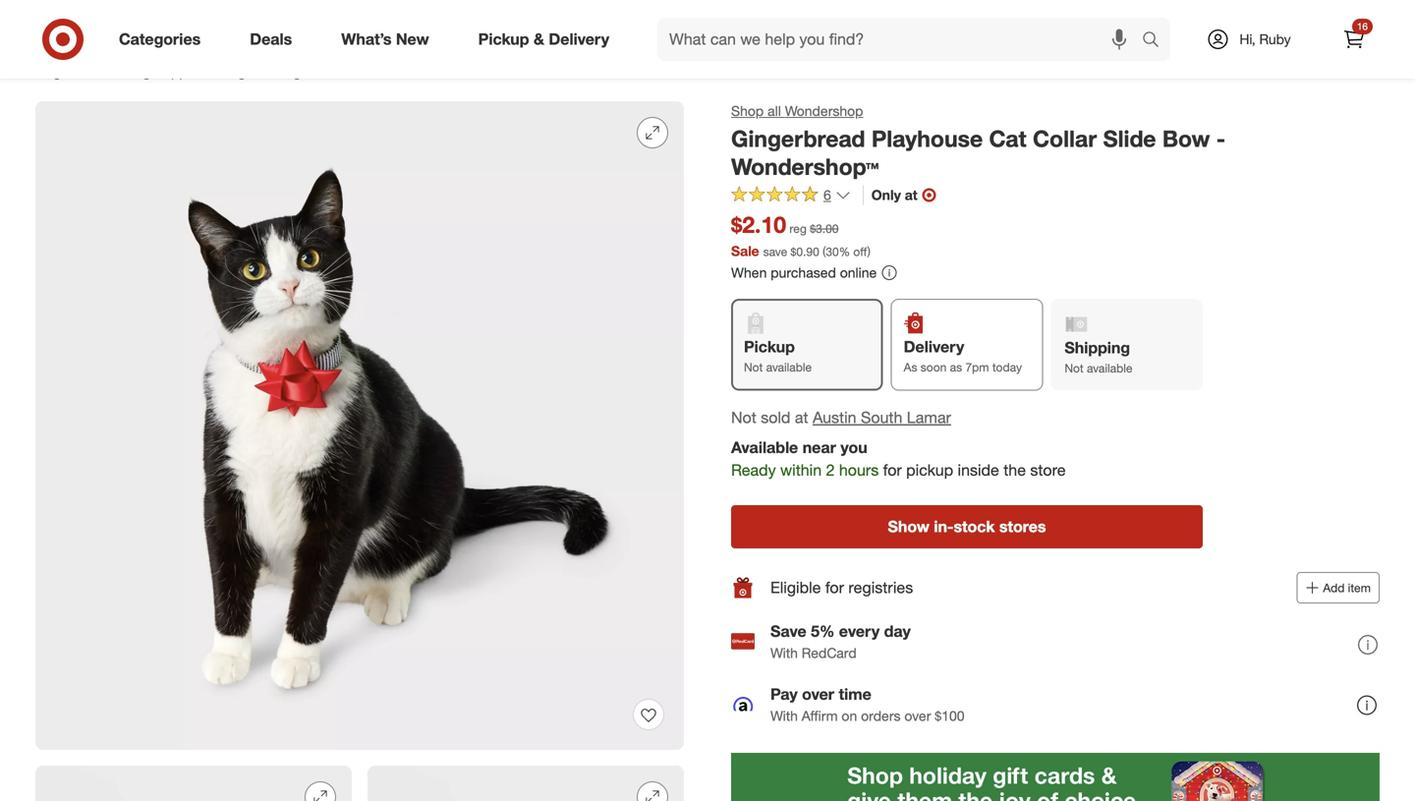 Task type: describe. For each thing, give the bounding box(es) containing it.
playhouse
[[872, 125, 983, 152]]

target
[[35, 63, 73, 80]]

south
[[861, 408, 903, 427]]

supplies
[[155, 63, 208, 80]]

2
[[826, 461, 835, 480]]

within
[[781, 461, 822, 480]]

every
[[839, 622, 880, 641]]

as
[[904, 360, 918, 375]]

not left sold at right bottom
[[731, 408, 757, 427]]

on
[[842, 707, 857, 724]]

deals link
[[233, 18, 317, 61]]

1 vertical spatial at
[[795, 408, 809, 427]]

only
[[872, 186, 901, 203]]

pickup & delivery
[[478, 30, 610, 49]]

available near you ready within 2 hours for pickup inside the store
[[731, 438, 1066, 480]]

show in-stock stores
[[888, 517, 1046, 536]]

eligible
[[771, 578, 821, 597]]

when
[[731, 264, 767, 281]]

as
[[950, 360, 963, 375]]

categories link
[[102, 18, 225, 61]]

pickup for not
[[744, 337, 795, 357]]

item
[[1348, 580, 1371, 595]]

-
[[1217, 125, 1226, 152]]

what's
[[341, 30, 392, 49]]

search button
[[1133, 18, 1181, 65]]

3 / from the left
[[212, 63, 216, 80]]

target link
[[35, 63, 73, 80]]

show
[[888, 517, 930, 536]]

pickup & delivery link
[[462, 18, 634, 61]]

austin south lamar button
[[813, 406, 951, 429]]

$
[[791, 244, 797, 259]]

ruby
[[1260, 30, 1291, 48]]

available for pickup
[[766, 360, 812, 375]]

$2.10
[[731, 211, 786, 238]]

the
[[1004, 461, 1026, 480]]

1 horizontal spatial &
[[534, 30, 545, 49]]

ready
[[731, 461, 776, 480]]

slide
[[1104, 125, 1157, 152]]

wondershop
[[785, 102, 864, 119]]

austin
[[813, 408, 857, 427]]

sale
[[731, 242, 760, 259]]

0 horizontal spatial &
[[375, 63, 383, 80]]

inside
[[958, 461, 1000, 480]]

new
[[396, 30, 429, 49]]

for inside 'available near you ready within 2 hours for pickup inside the store'
[[883, 461, 902, 480]]

deals
[[250, 30, 292, 49]]

online
[[840, 264, 877, 281]]

2 / from the left
[[117, 63, 121, 80]]

gingerbread playhouse cat collar slide bow - wondershop&#8482;, 2 of 4 image
[[35, 766, 352, 801]]

gingerbread playhouse cat collar slide bow - wondershop&#8482;, 3 of 4 image
[[368, 766, 684, 801]]

not sold at austin south lamar
[[731, 408, 951, 427]]

hi, ruby
[[1240, 30, 1291, 48]]

with inside pay over time with affirm on orders over $100
[[771, 707, 798, 724]]

what's new
[[341, 30, 429, 49]]

16 link
[[1333, 18, 1376, 61]]

7pm
[[966, 360, 989, 375]]

30
[[826, 244, 839, 259]]

target / pets / dog supplies / dog clothing, costumes & accessories
[[35, 63, 462, 80]]

soon
[[921, 360, 947, 375]]

pickup not available
[[744, 337, 812, 375]]

gingerbread playhouse cat collar slide bow - wondershop&#8482;, 1 of 4 image
[[35, 101, 684, 750]]

categories
[[119, 30, 201, 49]]

$3.00
[[810, 221, 839, 236]]

sold
[[761, 408, 791, 427]]

available for shipping
[[1087, 361, 1133, 376]]

$100
[[935, 707, 965, 724]]

orders
[[861, 707, 901, 724]]

wondershop™
[[731, 153, 879, 181]]

off
[[854, 244, 868, 259]]

pets
[[85, 63, 113, 80]]

1 horizontal spatial over
[[905, 707, 931, 724]]

registries
[[849, 578, 913, 597]]

when purchased online
[[731, 264, 877, 281]]

5%
[[811, 622, 835, 641]]

6 link
[[731, 185, 851, 208]]

1 / from the left
[[77, 63, 82, 80]]

add item button
[[1297, 572, 1380, 603]]

affirm
[[802, 707, 838, 724]]

6
[[824, 186, 831, 203]]

shipping not available
[[1065, 338, 1133, 376]]



Task type: locate. For each thing, give the bounding box(es) containing it.
)
[[868, 244, 871, 259]]

1 vertical spatial advertisement region
[[731, 753, 1380, 801]]

available down shipping
[[1087, 361, 1133, 376]]

pickup
[[907, 461, 954, 480]]

for right hours
[[883, 461, 902, 480]]

not down shipping
[[1065, 361, 1084, 376]]

$2.10 reg $3.00 sale save $ 0.90 ( 30 % off )
[[731, 211, 871, 259]]

1 horizontal spatial delivery
[[904, 337, 965, 357]]

delivery inside the delivery as soon as 7pm today
[[904, 337, 965, 357]]

/
[[77, 63, 82, 80], [117, 63, 121, 80], [212, 63, 216, 80]]

delivery
[[549, 30, 610, 49], [904, 337, 965, 357]]

pickup right new
[[478, 30, 529, 49]]

pickup for &
[[478, 30, 529, 49]]

shop
[[731, 102, 764, 119]]

available up sold at right bottom
[[766, 360, 812, 375]]

0 horizontal spatial available
[[766, 360, 812, 375]]

not inside the pickup not available
[[744, 360, 763, 375]]

over left $100
[[905, 707, 931, 724]]

dog clothing, costumes & accessories link
[[220, 63, 462, 80]]

redcard
[[802, 644, 857, 662]]

accessories
[[387, 63, 462, 80]]

show in-stock stores button
[[731, 505, 1203, 548]]

at
[[905, 186, 918, 203], [795, 408, 809, 427]]

stock
[[954, 517, 995, 536]]

with inside save 5% every day with redcard
[[771, 644, 798, 662]]

2 horizontal spatial /
[[212, 63, 216, 80]]

purchased
[[771, 264, 836, 281]]

stores
[[1000, 517, 1046, 536]]

store
[[1031, 461, 1066, 480]]

day
[[884, 622, 911, 641]]

time
[[839, 685, 872, 704]]

not inside shipping not available
[[1065, 361, 1084, 376]]

with down save
[[771, 644, 798, 662]]

over up affirm
[[802, 685, 835, 704]]

not
[[744, 360, 763, 375], [1065, 361, 1084, 376], [731, 408, 757, 427]]

/ right pets link
[[117, 63, 121, 80]]

for right eligible
[[826, 578, 844, 597]]

dog supplies link
[[125, 63, 208, 80]]

near
[[803, 438, 836, 457]]

1 horizontal spatial at
[[905, 186, 918, 203]]

delivery as soon as 7pm today
[[904, 337, 1022, 375]]

what's new link
[[325, 18, 454, 61]]

not for pickup
[[744, 360, 763, 375]]

0 vertical spatial with
[[771, 644, 798, 662]]

bow
[[1163, 125, 1210, 152]]

cat
[[989, 125, 1027, 152]]

lamar
[[907, 408, 951, 427]]

pay over time with affirm on orders over $100
[[771, 685, 965, 724]]

1 horizontal spatial for
[[883, 461, 902, 480]]

pickup
[[478, 30, 529, 49], [744, 337, 795, 357]]

/ right the supplies
[[212, 63, 216, 80]]

0 horizontal spatial /
[[77, 63, 82, 80]]

1 horizontal spatial pickup
[[744, 337, 795, 357]]

dog right pets
[[125, 63, 151, 80]]

%
[[839, 244, 850, 259]]

available
[[766, 360, 812, 375], [1087, 361, 1133, 376]]

0 horizontal spatial pickup
[[478, 30, 529, 49]]

available inside shipping not available
[[1087, 361, 1133, 376]]

at right "only"
[[905, 186, 918, 203]]

not for shipping
[[1065, 361, 1084, 376]]

0 horizontal spatial over
[[802, 685, 835, 704]]

pets link
[[85, 63, 113, 80]]

add item
[[1323, 580, 1371, 595]]

for
[[883, 461, 902, 480], [826, 578, 844, 597]]

search
[[1133, 32, 1181, 51]]

1 vertical spatial for
[[826, 578, 844, 597]]

hours
[[839, 461, 879, 480]]

over
[[802, 685, 835, 704], [905, 707, 931, 724]]

0 horizontal spatial at
[[795, 408, 809, 427]]

not up sold at right bottom
[[744, 360, 763, 375]]

gingerbread
[[731, 125, 866, 152]]

dog left clothing,
[[220, 63, 246, 80]]

1 with from the top
[[771, 644, 798, 662]]

shop all wondershop gingerbread playhouse cat collar slide bow - wondershop™
[[731, 102, 1226, 181]]

only at
[[872, 186, 918, 203]]

What can we help you find? suggestions appear below search field
[[658, 18, 1147, 61]]

shipping
[[1065, 338, 1131, 358]]

0 horizontal spatial for
[[826, 578, 844, 597]]

pickup inside the pickup not available
[[744, 337, 795, 357]]

at right sold at right bottom
[[795, 408, 809, 427]]

2 with from the top
[[771, 707, 798, 724]]

image gallery element
[[35, 101, 684, 801]]

hi,
[[1240, 30, 1256, 48]]

save 5% every day with redcard
[[771, 622, 911, 662]]

/ left pets link
[[77, 63, 82, 80]]

1 vertical spatial over
[[905, 707, 931, 724]]

&
[[534, 30, 545, 49], [375, 63, 383, 80]]

eligible for registries
[[771, 578, 913, 597]]

0 vertical spatial advertisement region
[[20, 0, 1396, 42]]

0 vertical spatial at
[[905, 186, 918, 203]]

clothing,
[[250, 63, 304, 80]]

2 dog from the left
[[220, 63, 246, 80]]

1 horizontal spatial /
[[117, 63, 121, 80]]

pay
[[771, 685, 798, 704]]

with
[[771, 644, 798, 662], [771, 707, 798, 724]]

0 vertical spatial over
[[802, 685, 835, 704]]

0 horizontal spatial delivery
[[549, 30, 610, 49]]

pickup up sold at right bottom
[[744, 337, 795, 357]]

collar
[[1033, 125, 1097, 152]]

0 vertical spatial delivery
[[549, 30, 610, 49]]

today
[[993, 360, 1022, 375]]

available inside the pickup not available
[[766, 360, 812, 375]]

save
[[771, 622, 807, 641]]

1 dog from the left
[[125, 63, 151, 80]]

with down pay at the right bottom of the page
[[771, 707, 798, 724]]

advertisement region
[[20, 0, 1396, 42], [731, 753, 1380, 801]]

0 vertical spatial pickup
[[478, 30, 529, 49]]

16
[[1357, 20, 1368, 32]]

0 vertical spatial for
[[883, 461, 902, 480]]

reg
[[790, 221, 807, 236]]

1 horizontal spatial dog
[[220, 63, 246, 80]]

in-
[[934, 517, 954, 536]]

dog
[[125, 63, 151, 80], [220, 63, 246, 80]]

0 horizontal spatial dog
[[125, 63, 151, 80]]

add
[[1323, 580, 1345, 595]]

1 vertical spatial delivery
[[904, 337, 965, 357]]

available
[[731, 438, 798, 457]]

1 vertical spatial &
[[375, 63, 383, 80]]

you
[[841, 438, 868, 457]]

1 vertical spatial pickup
[[744, 337, 795, 357]]

(
[[823, 244, 826, 259]]

0 vertical spatial &
[[534, 30, 545, 49]]

1 horizontal spatial available
[[1087, 361, 1133, 376]]

1 vertical spatial with
[[771, 707, 798, 724]]



Task type: vqa. For each thing, say whether or not it's contained in the screenshot.
items)
no



